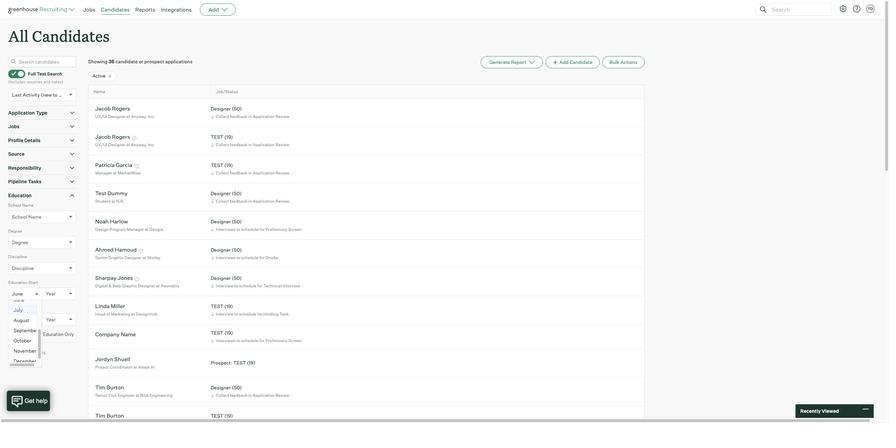 Task type: vqa. For each thing, say whether or not it's contained in the screenshot.


Task type: locate. For each thing, give the bounding box(es) containing it.
1 inc. from the top
[[148, 114, 155, 119]]

0 vertical spatial inc.
[[148, 114, 155, 119]]

anyway, down jacob rogers has been in application review for more than 5 days image
[[131, 142, 147, 147]]

december
[[14, 358, 36, 364]]

education up month
[[8, 306, 28, 311]]

jacob rogers link up ux/ui designer at anyway, inc.
[[95, 134, 130, 141]]

schedule up test (19) interview to schedule for holding tank
[[239, 283, 257, 289]]

for for designer (50) interview to schedule for technical interview
[[257, 283, 263, 289]]

notes)
[[51, 79, 63, 84]]

graphic
[[109, 255, 124, 260], [122, 283, 137, 289]]

june inside june option
[[14, 297, 24, 303]]

schedule down "interview to schedule for holding tank" link
[[241, 338, 259, 343]]

last
[[12, 92, 22, 98]]

at left adept at the left bottom of page
[[134, 365, 137, 370]]

at
[[126, 114, 130, 119], [126, 142, 130, 147], [113, 170, 117, 176], [111, 199, 115, 204], [145, 227, 149, 232], [143, 255, 146, 260], [156, 283, 160, 289], [131, 312, 135, 317], [134, 365, 137, 370], [136, 393, 140, 398]]

tim burton link
[[95, 384, 124, 392], [95, 413, 124, 420]]

1 vertical spatial jobs
[[8, 124, 19, 129]]

at inside test dummy student at n/a
[[111, 199, 115, 204]]

june
[[12, 291, 23, 297], [14, 297, 24, 303]]

tim burton
[[95, 413, 124, 419]]

jacob for jacob rogers ux/ui designer at anyway, inc.
[[95, 105, 111, 112]]

0 vertical spatial add
[[209, 6, 219, 13]]

june down education start
[[12, 291, 23, 297]]

applications
[[165, 59, 193, 64]]

feedback for test dummy
[[230, 199, 248, 204]]

1 vertical spatial graphic
[[122, 283, 137, 289]]

ux/ui down jacob rogers
[[95, 142, 107, 147]]

2 tim burton link from the top
[[95, 413, 124, 420]]

senior left the civil
[[95, 393, 108, 398]]

1 vertical spatial tim
[[95, 413, 105, 419]]

year for education end
[[46, 317, 56, 322]]

test inside test (19) interviews to schedule for preliminary screen
[[211, 330, 224, 336]]

2 in from the top
[[249, 142, 252, 147]]

1 horizontal spatial manager
[[127, 227, 144, 232]]

for inside test (19) interview to schedule for holding tank
[[257, 312, 263, 317]]

2 collect from the top
[[216, 142, 229, 147]]

0 vertical spatial interviews to schedule for preliminary screen link
[[210, 226, 304, 233]]

digital
[[95, 283, 108, 289]]

1 vertical spatial rogers
[[112, 134, 130, 140]]

1 vertical spatial degree
[[12, 240, 28, 245]]

year up most recent education only
[[46, 317, 56, 322]]

tim burton link up the civil
[[95, 384, 124, 392]]

(50)
[[232, 106, 242, 112], [232, 191, 242, 196], [232, 219, 242, 225], [232, 247, 242, 253], [232, 275, 242, 281], [232, 385, 242, 391]]

2 jacob from the top
[[95, 134, 111, 140]]

schedule inside test (19) interviews to schedule for preliminary screen
[[241, 338, 259, 343]]

name
[[94, 89, 105, 94], [22, 203, 34, 208], [28, 214, 41, 220], [121, 331, 136, 338]]

1 vertical spatial senior
[[95, 393, 108, 398]]

jacob rogers
[[95, 134, 130, 140]]

0 vertical spatial anyway,
[[131, 114, 147, 119]]

3 designer (50) collect feedback in application review from the top
[[211, 385, 290, 398]]

6 (50) from the top
[[232, 385, 242, 391]]

1 rogers from the top
[[112, 105, 130, 112]]

for up designer (50) interviews to schedule for onsite
[[260, 227, 265, 232]]

1 vertical spatial screen
[[289, 338, 302, 343]]

design
[[95, 227, 109, 232]]

candidates link
[[101, 6, 130, 13]]

schedule inside designer (50) interviews to schedule for preliminary screen
[[241, 227, 259, 232]]

4 collect from the top
[[216, 199, 229, 204]]

5 collect from the top
[[216, 393, 229, 398]]

(includes
[[8, 79, 25, 84]]

designer inside designer (50) interviews to schedule for preliminary screen
[[211, 219, 231, 225]]

1 vertical spatial ux/ui
[[95, 142, 107, 147]]

type
[[36, 110, 47, 116]]

preliminary inside designer (50) interviews to schedule for preliminary screen
[[266, 227, 288, 232]]

0 vertical spatial screen
[[289, 227, 302, 232]]

at left google
[[145, 227, 149, 232]]

in for dummy
[[249, 199, 252, 204]]

(50) inside designer (50) interview to schedule for technical interview
[[232, 275, 242, 281]]

0 vertical spatial jobs
[[83, 6, 95, 13]]

tim inside 'tim burton senior civil engineer at rsa engineering'
[[95, 384, 105, 391]]

review
[[276, 114, 290, 119], [276, 142, 290, 147], [276, 170, 290, 176], [276, 199, 290, 204], [276, 393, 290, 398]]

(50) inside designer (50) interviews to schedule for preliminary screen
[[232, 219, 242, 225]]

test inside test (19) interview to schedule for holding tank
[[211, 304, 224, 309]]

1 vertical spatial year
[[46, 317, 56, 322]]

jordyn shuell link
[[95, 356, 130, 364]]

interviews inside designer (50) interviews to schedule for preliminary screen
[[216, 227, 236, 232]]

review for jacob rogers
[[276, 114, 290, 119]]

august option
[[9, 316, 37, 326]]

june up education end
[[14, 297, 24, 303]]

2 vertical spatial interviews
[[216, 338, 236, 343]]

configure image
[[840, 5, 848, 13]]

candidates down jobs link
[[32, 26, 110, 46]]

to inside test (19) interview to schedule for holding tank
[[235, 312, 238, 317]]

ux/ui
[[95, 114, 107, 119], [95, 142, 107, 147]]

0 vertical spatial interviews
[[216, 227, 236, 232]]

for down holding
[[260, 338, 265, 343]]

(50) for tim burton
[[232, 385, 242, 391]]

ux/ui up jacob rogers
[[95, 114, 107, 119]]

jacob for jacob rogers
[[95, 134, 111, 140]]

to for test (19) interview to schedule for holding tank
[[235, 312, 238, 317]]

1 collect feedback in application review link from the top
[[210, 113, 291, 120]]

schedule up designer (50) interviews to schedule for onsite
[[241, 227, 259, 232]]

1 vertical spatial add
[[560, 59, 569, 65]]

1 vertical spatial anyway,
[[131, 142, 147, 147]]

anyway,
[[131, 114, 147, 119], [131, 142, 147, 147]]

senior down ahmed in the left bottom of the page
[[95, 255, 108, 260]]

5 in from the top
[[249, 393, 252, 398]]

to up designer (50) interview to schedule for technical interview
[[237, 255, 241, 260]]

reset
[[18, 350, 31, 356]]

december option
[[9, 356, 37, 367]]

1 screen from the top
[[289, 227, 302, 232]]

noah
[[95, 218, 109, 225]]

technical
[[264, 283, 282, 289]]

2 tim from the top
[[95, 413, 105, 419]]

td
[[868, 6, 874, 11]]

2 rogers from the top
[[112, 134, 130, 140]]

burton down the civil
[[107, 413, 124, 419]]

0 vertical spatial preliminary
[[266, 227, 288, 232]]

(50) inside designer (50) interviews to schedule for onsite
[[232, 247, 242, 253]]

preliminary down holding
[[266, 338, 288, 343]]

manager down patricia
[[95, 170, 112, 176]]

june option up education end
[[9, 295, 37, 305]]

preliminary inside test (19) interviews to schedule for preliminary screen
[[266, 338, 288, 343]]

1 tim burton link from the top
[[95, 384, 124, 392]]

(50) for jacob rogers
[[232, 106, 242, 112]]

4 in from the top
[[249, 199, 252, 204]]

to
[[53, 92, 57, 98], [237, 227, 241, 232], [237, 255, 241, 260], [235, 283, 238, 289], [235, 312, 238, 317], [237, 338, 241, 343]]

4 (50) from the top
[[232, 247, 242, 253]]

2 preliminary from the top
[[266, 338, 288, 343]]

for inside designer (50) interviews to schedule for onsite
[[260, 255, 265, 260]]

rogers up jacob rogers
[[112, 105, 130, 112]]

school down pipeline
[[8, 203, 21, 208]]

jacob inside jacob rogers ux/ui designer at anyway, inc.
[[95, 105, 111, 112]]

september option
[[9, 326, 38, 336]]

(19)
[[225, 134, 233, 140], [225, 162, 233, 168], [225, 304, 233, 309], [225, 330, 233, 336], [247, 360, 256, 366], [225, 413, 233, 419]]

coordinator
[[110, 365, 133, 370]]

1 collect from the top
[[216, 114, 229, 119]]

july option
[[9, 305, 37, 316]]

at inside 'tim burton senior civil engineer at rsa engineering'
[[136, 393, 140, 398]]

most recent education only
[[17, 332, 74, 337]]

1 preliminary from the top
[[266, 227, 288, 232]]

manager right program
[[127, 227, 144, 232]]

jobs left candidates link
[[83, 6, 95, 13]]

education left start
[[8, 280, 28, 285]]

2 interviews from the top
[[216, 255, 236, 260]]

anyway, inside jacob rogers ux/ui designer at anyway, inc.
[[131, 114, 147, 119]]

0 horizontal spatial add
[[209, 6, 219, 13]]

designer (50) interviews to schedule for onsite
[[211, 247, 278, 260]]

year
[[46, 291, 56, 297], [46, 317, 56, 322]]

tim for tim burton senior civil engineer at rsa engineering
[[95, 384, 105, 391]]

discipline element
[[8, 254, 76, 279]]

4 collect feedback in application review link from the top
[[210, 198, 291, 204]]

engineer
[[118, 393, 135, 398]]

1 anyway, from the top
[[131, 114, 147, 119]]

2 anyway, from the top
[[131, 142, 147, 147]]

rogers inside jacob rogers ux/ui designer at anyway, inc.
[[112, 105, 130, 112]]

only
[[65, 332, 74, 337]]

october
[[14, 338, 31, 344]]

1 vertical spatial tim burton link
[[95, 413, 124, 420]]

2 vertical spatial designer (50) collect feedback in application review
[[211, 385, 290, 398]]

list box containing june
[[9, 295, 42, 368]]

1 senior from the top
[[95, 255, 108, 260]]

schedule for designer (50) interview to schedule for technical interview
[[239, 283, 257, 289]]

jacob up ux/ui designer at anyway, inc.
[[95, 134, 111, 140]]

2 screen from the top
[[289, 338, 302, 343]]

burton inside 'tim burton senior civil engineer at rsa engineering'
[[107, 384, 124, 391]]

to inside designer (50) interviews to schedule for preliminary screen
[[237, 227, 241, 232]]

collect feedback in application review link for burton
[[210, 392, 291, 399]]

5 feedback from the top
[[230, 393, 248, 398]]

0 vertical spatial jacob
[[95, 105, 111, 112]]

1 review from the top
[[276, 114, 290, 119]]

1 vertical spatial candidates
[[32, 26, 110, 46]]

and
[[43, 79, 50, 84]]

ahmed
[[95, 247, 114, 253]]

1 vertical spatial jacob
[[95, 134, 111, 140]]

marketwise
[[118, 170, 141, 176]]

schedule inside designer (50) interviews to schedule for onsite
[[241, 255, 259, 260]]

school name up degree element
[[12, 214, 41, 220]]

designer (50) collect feedback in application review down prospect: test (19)
[[211, 385, 290, 398]]

degree up discipline element
[[12, 240, 28, 245]]

1 vertical spatial june
[[14, 297, 24, 303]]

discipline
[[8, 254, 27, 259], [12, 265, 34, 271]]

list box
[[9, 295, 42, 368]]

2 test (19) collect feedback in application review from the top
[[211, 162, 290, 176]]

interviews to schedule for preliminary screen link up designer (50) interviews to schedule for onsite
[[210, 226, 304, 233]]

to inside designer (50) interviews to schedule for onsite
[[237, 255, 241, 260]]

name up degree element
[[28, 214, 41, 220]]

senior inside 'tim burton senior civil engineer at rsa engineering'
[[95, 393, 108, 398]]

None field
[[9, 288, 15, 300]]

generate report
[[490, 59, 527, 65]]

november
[[14, 348, 36, 354]]

project
[[95, 365, 109, 370]]

0 vertical spatial designer (50) collect feedback in application review
[[211, 106, 290, 119]]

jacob rogers ux/ui designer at anyway, inc.
[[95, 105, 155, 119]]

jacob rogers link up jacob rogers
[[95, 105, 130, 113]]

1 vertical spatial jacob rogers link
[[95, 134, 130, 141]]

tim for tim burton
[[95, 413, 105, 419]]

for inside designer (50) interviews to schedule for preliminary screen
[[260, 227, 265, 232]]

5 review from the top
[[276, 393, 290, 398]]

screen for (19)
[[289, 338, 302, 343]]

4 feedback from the top
[[230, 199, 248, 204]]

marketing
[[111, 312, 130, 317]]

at down jacob rogers
[[126, 142, 130, 147]]

2 senior from the top
[[95, 393, 108, 398]]

at right "marketing"
[[131, 312, 135, 317]]

schedule left holding
[[239, 312, 257, 317]]

june option
[[12, 291, 23, 297], [9, 295, 37, 305]]

4 review from the top
[[276, 199, 290, 204]]

1 vertical spatial manager
[[127, 227, 144, 232]]

interview for (50)
[[216, 283, 234, 289]]

interview to schedule for holding tank link
[[210, 311, 291, 317]]

1 vertical spatial inc.
[[148, 142, 155, 147]]

1 vertical spatial burton
[[107, 413, 124, 419]]

designer (50) collect feedback in application review up designer (50) interviews to schedule for preliminary screen
[[211, 191, 290, 204]]

to for designer (50) interview to schedule for technical interview
[[235, 283, 238, 289]]

preliminary for (19)
[[266, 338, 288, 343]]

year down discipline element
[[46, 291, 56, 297]]

tim burton link down the civil
[[95, 413, 124, 420]]

education for education end
[[8, 306, 28, 311]]

most
[[17, 332, 27, 337]]

0 vertical spatial tim
[[95, 384, 105, 391]]

patricia garcia
[[95, 162, 132, 169]]

1 interviews to schedule for preliminary screen link from the top
[[210, 226, 304, 233]]

5 collect feedback in application review link from the top
[[210, 392, 291, 399]]

1 interviews from the top
[[216, 227, 236, 232]]

1 designer (50) collect feedback in application review from the top
[[211, 106, 290, 119]]

manager
[[95, 170, 112, 176], [127, 227, 144, 232]]

candidates right jobs link
[[101, 6, 130, 13]]

profile
[[8, 137, 23, 143]]

1 vertical spatial test (19) collect feedback in application review
[[211, 162, 290, 176]]

rogers up ux/ui designer at anyway, inc.
[[112, 134, 130, 140]]

resumes
[[26, 79, 42, 84]]

0 vertical spatial ux/ui
[[95, 114, 107, 119]]

feedback for tim burton
[[230, 393, 248, 398]]

jacob up jacob rogers
[[95, 105, 111, 112]]

0 vertical spatial june
[[12, 291, 23, 297]]

interviews to schedule for preliminary screen link
[[210, 226, 304, 233], [210, 338, 304, 344]]

to inside designer (50) interview to schedule for technical interview
[[235, 283, 238, 289]]

2 (50) from the top
[[232, 191, 242, 196]]

designer (50) collect feedback in application review down job/status
[[211, 106, 290, 119]]

0 vertical spatial burton
[[107, 384, 124, 391]]

1 ux/ui from the top
[[95, 114, 107, 119]]

3 (50) from the top
[[232, 219, 242, 225]]

3 interviews from the top
[[216, 338, 236, 343]]

last activity (new to old)
[[12, 92, 67, 98]]

to up test (19) interviews to schedule for preliminary screen
[[235, 312, 238, 317]]

5 (50) from the top
[[232, 275, 242, 281]]

interviews inside designer (50) interviews to schedule for onsite
[[216, 255, 236, 260]]

linda miller link
[[95, 303, 125, 311]]

2 burton from the top
[[107, 413, 124, 419]]

0 vertical spatial test (19) collect feedback in application review
[[211, 134, 290, 147]]

1 vertical spatial preliminary
[[266, 338, 288, 343]]

graphic down jones
[[122, 283, 137, 289]]

2 jacob rogers link from the top
[[95, 134, 130, 141]]

at left n/a
[[111, 199, 115, 204]]

tim burton senior civil engineer at rsa engineering
[[95, 384, 173, 398]]

to up test (19) interview to schedule for holding tank
[[235, 283, 238, 289]]

designhub
[[136, 312, 157, 317]]

0 vertical spatial jacob rogers link
[[95, 105, 130, 113]]

2 interviews to schedule for preliminary screen link from the top
[[210, 338, 304, 344]]

application
[[8, 110, 35, 116], [253, 114, 275, 119], [253, 142, 275, 147], [253, 170, 275, 176], [253, 199, 275, 204], [253, 393, 275, 398]]

ahmed hamoud link
[[95, 247, 137, 254]]

for left holding
[[257, 312, 263, 317]]

0 vertical spatial tim burton link
[[95, 384, 124, 392]]

burton
[[107, 384, 124, 391], [107, 413, 124, 419]]

education down pipeline
[[8, 192, 32, 198]]

for inside test (19) interviews to schedule for preliminary screen
[[260, 338, 265, 343]]

ahmed hamoud has been in onsite for more than 21 days image
[[138, 249, 144, 253]]

graphic down ahmed hamoud link
[[109, 255, 124, 260]]

collect feedback in application review link for rogers
[[210, 113, 291, 120]]

to left old)
[[53, 92, 57, 98]]

schedule left "onsite"
[[241, 255, 259, 260]]

1 (50) from the top
[[232, 106, 242, 112]]

schedule inside test (19) interview to schedule for holding tank
[[239, 312, 257, 317]]

schedule for test (19) interviews to schedule for preliminary screen
[[241, 338, 259, 343]]

school name
[[8, 203, 34, 208], [12, 214, 41, 220]]

to up designer (50) interviews to schedule for onsite
[[237, 227, 241, 232]]

(19) inside test (19) interview to schedule for holding tank
[[225, 304, 233, 309]]

1 vertical spatial interviews to schedule for preliminary screen link
[[210, 338, 304, 344]]

0 vertical spatial year
[[46, 291, 56, 297]]

1 vertical spatial interviews
[[216, 255, 236, 260]]

1 jacob from the top
[[95, 105, 111, 112]]

at left rsa
[[136, 393, 140, 398]]

2 feedback from the top
[[230, 142, 248, 147]]

anyway, up jacob rogers has been in application review for more than 5 days image
[[131, 114, 147, 119]]

showing
[[88, 59, 108, 64]]

1 year from the top
[[46, 291, 56, 297]]

0 vertical spatial senior
[[95, 255, 108, 260]]

1 horizontal spatial add
[[560, 59, 569, 65]]

text
[[37, 71, 46, 77]]

designer (50) collect feedback in application review for dummy
[[211, 191, 290, 204]]

1 vertical spatial designer (50) collect feedback in application review
[[211, 191, 290, 204]]

test (19)
[[211, 413, 233, 419]]

1 tim from the top
[[95, 384, 105, 391]]

to for test (19) interviews to schedule for preliminary screen
[[237, 338, 241, 343]]

interviews inside test (19) interviews to schedule for preliminary screen
[[216, 338, 236, 343]]

(new
[[41, 92, 52, 98]]

jones
[[118, 275, 133, 282]]

tasks
[[28, 179, 42, 184]]

preliminary up "onsite"
[[266, 227, 288, 232]]

schedule inside designer (50) interview to schedule for technical interview
[[239, 283, 257, 289]]

school name down pipeline
[[8, 203, 34, 208]]

interview inside test (19) interview to schedule for holding tank
[[216, 312, 234, 317]]

test
[[95, 190, 106, 197]]

interviews to schedule for preliminary screen link down "interview to schedule for holding tank" link
[[210, 338, 304, 344]]

2 year from the top
[[46, 317, 56, 322]]

0 horizontal spatial manager
[[95, 170, 112, 176]]

at up jacob rogers
[[126, 114, 130, 119]]

rogers for jacob rogers
[[112, 134, 130, 140]]

test (19) interview to schedule for holding tank
[[211, 304, 289, 317]]

to inside test (19) interviews to schedule for preliminary screen
[[237, 338, 241, 343]]

1 feedback from the top
[[230, 114, 248, 119]]

school up degree element
[[12, 214, 27, 220]]

interviews to schedule for preliminary screen link for (50)
[[210, 226, 304, 233]]

screen for (50)
[[289, 227, 302, 232]]

bulk
[[610, 59, 620, 65]]

for inside designer (50) interview to schedule for technical interview
[[257, 283, 263, 289]]

3 review from the top
[[276, 170, 290, 176]]

1 test (19) collect feedback in application review from the top
[[211, 134, 290, 147]]

for left "onsite"
[[260, 255, 265, 260]]

degree down the school name element
[[8, 229, 22, 234]]

june option down education start
[[12, 291, 23, 297]]

at down patricia garcia link
[[113, 170, 117, 176]]

interview to schedule for technical interview link
[[210, 283, 302, 289]]

at inside jordyn shuell project coordinator at adept ai
[[134, 365, 137, 370]]

for left technical
[[257, 283, 263, 289]]

add
[[209, 6, 219, 13], [560, 59, 569, 65]]

screen inside designer (50) interviews to schedule for preliminary screen
[[289, 227, 302, 232]]

1 in from the top
[[249, 114, 252, 119]]

burton up the civil
[[107, 384, 124, 391]]

to up prospect: test (19)
[[237, 338, 241, 343]]

burton for tim burton
[[107, 413, 124, 419]]

morley
[[147, 255, 160, 260]]

screen inside test (19) interviews to schedule for preliminary screen
[[289, 338, 302, 343]]

school name element
[[8, 202, 76, 228]]

1 burton from the top
[[107, 384, 124, 391]]

Search candidates field
[[8, 56, 76, 67]]

add inside popup button
[[209, 6, 219, 13]]

jobs up profile
[[8, 124, 19, 129]]

candidate
[[570, 59, 593, 65]]

0 vertical spatial rogers
[[112, 105, 130, 112]]

2 designer (50) collect feedback in application review from the top
[[211, 191, 290, 204]]

shuell
[[114, 356, 130, 363]]



Task type: describe. For each thing, give the bounding box(es) containing it.
generate
[[490, 59, 510, 65]]

degree element
[[8, 228, 76, 254]]

1 horizontal spatial jobs
[[83, 6, 95, 13]]

add button
[[200, 3, 236, 16]]

to for last activity (new to old)
[[53, 92, 57, 98]]

active
[[93, 73, 106, 79]]

0 vertical spatial discipline
[[8, 254, 27, 259]]

3 in from the top
[[249, 170, 252, 176]]

td button
[[866, 3, 877, 14]]

education for education start
[[8, 280, 28, 285]]

collect for test dummy
[[216, 199, 229, 204]]

to for designer (50) interviews to schedule for onsite
[[237, 255, 241, 260]]

job/status
[[216, 89, 238, 94]]

designer inside designer (50) interviews to schedule for onsite
[[211, 247, 231, 253]]

2 collect feedback in application review link from the top
[[210, 142, 291, 148]]

jordyn
[[95, 356, 113, 363]]

interviews for designer (50) interviews to schedule for onsite
[[216, 255, 236, 260]]

rogers for jacob rogers ux/ui designer at anyway, inc.
[[112, 105, 130, 112]]

n/a
[[116, 199, 124, 204]]

recently
[[801, 408, 821, 414]]

civil
[[109, 393, 117, 398]]

ux/ui inside jacob rogers ux/ui designer at anyway, inc.
[[95, 114, 107, 119]]

at inside linda miller head of marketing at designhub
[[131, 312, 135, 317]]

for for designer (50) interviews to schedule for onsite
[[260, 255, 265, 260]]

add candidate
[[560, 59, 593, 65]]

add for add
[[209, 6, 219, 13]]

adept
[[138, 365, 150, 370]]

0 vertical spatial manager
[[95, 170, 112, 176]]

at down ahmed hamoud has been in onsite for more than 21 days "image"
[[143, 255, 146, 260]]

review for tim burton
[[276, 393, 290, 398]]

tank
[[280, 312, 289, 317]]

rsa
[[140, 393, 149, 398]]

patricia garcia has been in application review for more than 5 days image
[[134, 164, 140, 169]]

year for education start
[[46, 291, 56, 297]]

profile details
[[8, 137, 40, 143]]

Search text field
[[771, 5, 826, 14]]

generate report button
[[481, 56, 543, 68]]

miller
[[111, 303, 125, 310]]

add for add candidate
[[560, 59, 569, 65]]

october option
[[9, 336, 37, 346]]

ux/ui designer at anyway, inc.
[[95, 142, 155, 147]]

at left xeometry
[[156, 283, 160, 289]]

head
[[95, 312, 105, 317]]

or
[[139, 59, 143, 64]]

3 collect from the top
[[216, 170, 229, 176]]

viewed
[[822, 408, 840, 414]]

reports
[[135, 6, 156, 13]]

linda miller head of marketing at designhub
[[95, 303, 157, 317]]

ai
[[151, 365, 155, 370]]

bulk actions link
[[603, 56, 645, 68]]

1 jacob rogers link from the top
[[95, 105, 130, 113]]

(50) for noah harlow
[[232, 219, 242, 225]]

student
[[95, 199, 111, 204]]

sharpay jones has been in technical interview for more than 14 days image
[[134, 277, 140, 282]]

for for test (19) interviews to schedule for preliminary screen
[[260, 338, 265, 343]]

feedback for jacob rogers
[[230, 114, 248, 119]]

candidate reports are now available! apply filters and select "view in app" element
[[481, 56, 543, 68]]

education for education
[[8, 192, 32, 198]]

patricia
[[95, 162, 115, 169]]

inc. inside jacob rogers ux/ui designer at anyway, inc.
[[148, 114, 155, 119]]

preliminary for (50)
[[266, 227, 288, 232]]

bulk actions
[[610, 59, 638, 65]]

noah harlow design program manager at google
[[95, 218, 163, 232]]

education start
[[8, 280, 38, 285]]

reports link
[[135, 6, 156, 13]]

greenhouse recruiting image
[[8, 5, 69, 14]]

collect feedback in application review link for dummy
[[210, 198, 291, 204]]

company
[[95, 331, 120, 338]]

november option
[[9, 346, 37, 356]]

september
[[14, 328, 38, 334]]

manager inside noah harlow design program manager at google
[[127, 227, 144, 232]]

for for test (19) interview to schedule for holding tank
[[257, 312, 263, 317]]

senior graphic designer at morley
[[95, 255, 160, 260]]

1 vertical spatial school name
[[12, 214, 41, 220]]

report
[[511, 59, 527, 65]]

1 vertical spatial discipline
[[12, 265, 34, 271]]

all
[[8, 26, 29, 46]]

source
[[8, 151, 25, 157]]

for for designer (50) interviews to schedule for preliminary screen
[[260, 227, 265, 232]]

tim burton link for designer (50)
[[95, 384, 124, 392]]

checkmark image
[[11, 71, 16, 76]]

education left only
[[43, 332, 64, 337]]

jordyn shuell project coordinator at adept ai
[[95, 356, 155, 370]]

designer inside jacob rogers ux/ui designer at anyway, inc.
[[108, 114, 126, 119]]

noah harlow link
[[95, 218, 128, 226]]

designer (50) collect feedback in application review for rogers
[[211, 106, 290, 119]]

name right company
[[121, 331, 136, 338]]

designer inside designer (50) interview to schedule for technical interview
[[211, 275, 231, 281]]

xeometry
[[161, 283, 180, 289]]

details
[[24, 137, 40, 143]]

2 ux/ui from the top
[[95, 142, 107, 147]]

schedule for test (19) interview to schedule for holding tank
[[239, 312, 257, 317]]

filters
[[32, 350, 46, 356]]

search
[[47, 71, 62, 77]]

in for burton
[[249, 393, 252, 398]]

test dummy link
[[95, 190, 128, 198]]

0 vertical spatial school name
[[8, 203, 34, 208]]

test (19) collect feedback in application review for jacob rogers
[[211, 134, 290, 147]]

jacob rogers has been in application review for more than 5 days image
[[131, 136, 138, 140]]

(19) inside test (19) interviews to schedule for preliminary screen
[[225, 330, 233, 336]]

schedule for designer (50) interviews to schedule for preliminary screen
[[241, 227, 259, 232]]

collect for tim burton
[[216, 393, 229, 398]]

test (19) interviews to schedule for preliminary screen
[[211, 330, 302, 343]]

test (19) collect feedback in application review for patricia garcia
[[211, 162, 290, 176]]

designer (50) collect feedback in application review for burton
[[211, 385, 290, 398]]

to for designer (50) interviews to schedule for preliminary screen
[[237, 227, 241, 232]]

program
[[110, 227, 126, 232]]

0 vertical spatial candidates
[[101, 6, 130, 13]]

interview for (19)
[[216, 312, 234, 317]]

at inside jacob rogers ux/ui designer at anyway, inc.
[[126, 114, 130, 119]]

td button
[[867, 5, 875, 13]]

burton for tim burton senior civil engineer at rsa engineering
[[107, 384, 124, 391]]

interviews to schedule for preliminary screen link for (19)
[[210, 338, 304, 344]]

full
[[28, 71, 36, 77]]

interviews for designer (50) interviews to schedule for preliminary screen
[[216, 227, 236, 232]]

name down 'pipeline tasks'
[[22, 203, 34, 208]]

pipeline
[[8, 179, 27, 184]]

(50) for test dummy
[[232, 191, 242, 196]]

june for june option on top of education end
[[14, 297, 24, 303]]

review for test dummy
[[276, 199, 290, 204]]

actions
[[621, 59, 638, 65]]

reset filters button
[[8, 346, 49, 359]]

linda
[[95, 303, 110, 310]]

patricia garcia link
[[95, 162, 132, 170]]

pipeline tasks
[[8, 179, 42, 184]]

0 vertical spatial degree
[[8, 229, 22, 234]]

full text search (includes resumes and notes)
[[8, 71, 63, 84]]

in for rogers
[[249, 114, 252, 119]]

manager at marketwise
[[95, 170, 141, 176]]

google
[[150, 227, 163, 232]]

name down active
[[94, 89, 105, 94]]

3 collect feedback in application review link from the top
[[210, 170, 291, 176]]

harlow
[[110, 218, 128, 225]]

web
[[113, 283, 121, 289]]

recent
[[28, 332, 42, 337]]

0 vertical spatial graphic
[[109, 255, 124, 260]]

at inside noah harlow design program manager at google
[[145, 227, 149, 232]]

schedule for designer (50) interviews to schedule for onsite
[[241, 255, 259, 260]]

education end
[[8, 306, 36, 311]]

dummy
[[108, 190, 128, 197]]

0 horizontal spatial jobs
[[8, 124, 19, 129]]

1 vertical spatial school
[[12, 214, 27, 220]]

june for june option below education start
[[12, 291, 23, 297]]

candidate
[[116, 59, 138, 64]]

last activity (new to old) option
[[12, 92, 67, 98]]

interviews for test (19) interviews to schedule for preliminary screen
[[216, 338, 236, 343]]

test dummy student at n/a
[[95, 190, 128, 204]]

2 review from the top
[[276, 142, 290, 147]]

company name
[[95, 331, 136, 338]]

company name link
[[95, 331, 136, 339]]

0 vertical spatial school
[[8, 203, 21, 208]]

tim burton link for test (19)
[[95, 413, 124, 420]]

prospect:
[[211, 360, 232, 366]]

2 inc. from the top
[[148, 142, 155, 147]]

garcia
[[116, 162, 132, 169]]

collect for jacob rogers
[[216, 114, 229, 119]]

july
[[14, 307, 23, 313]]

3 feedback from the top
[[230, 170, 248, 176]]

Most Recent Education Only checkbox
[[10, 332, 14, 336]]



